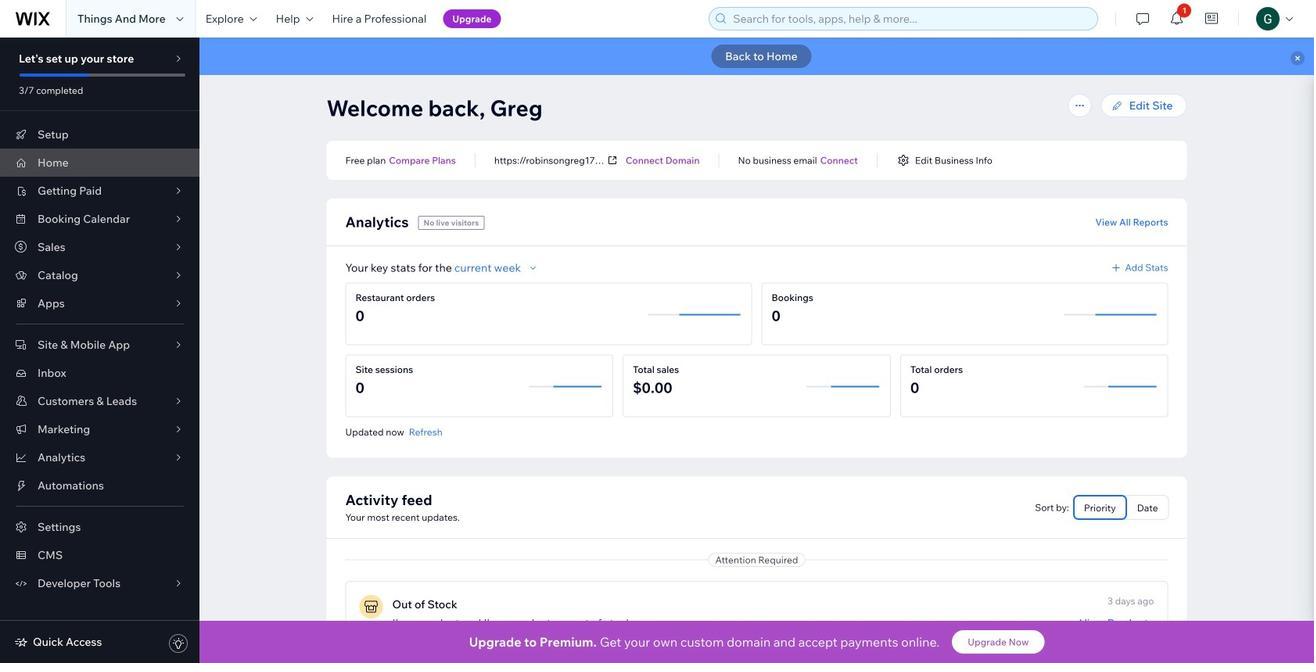 Task type: vqa. For each thing, say whether or not it's contained in the screenshot.
Search For Tools, Apps, Help & More... Field
yes



Task type: describe. For each thing, give the bounding box(es) containing it.
sidebar element
[[0, 38, 200, 664]]



Task type: locate. For each thing, give the bounding box(es) containing it.
Search for tools, apps, help & more... field
[[729, 8, 1093, 30]]

alert
[[200, 38, 1315, 75]]



